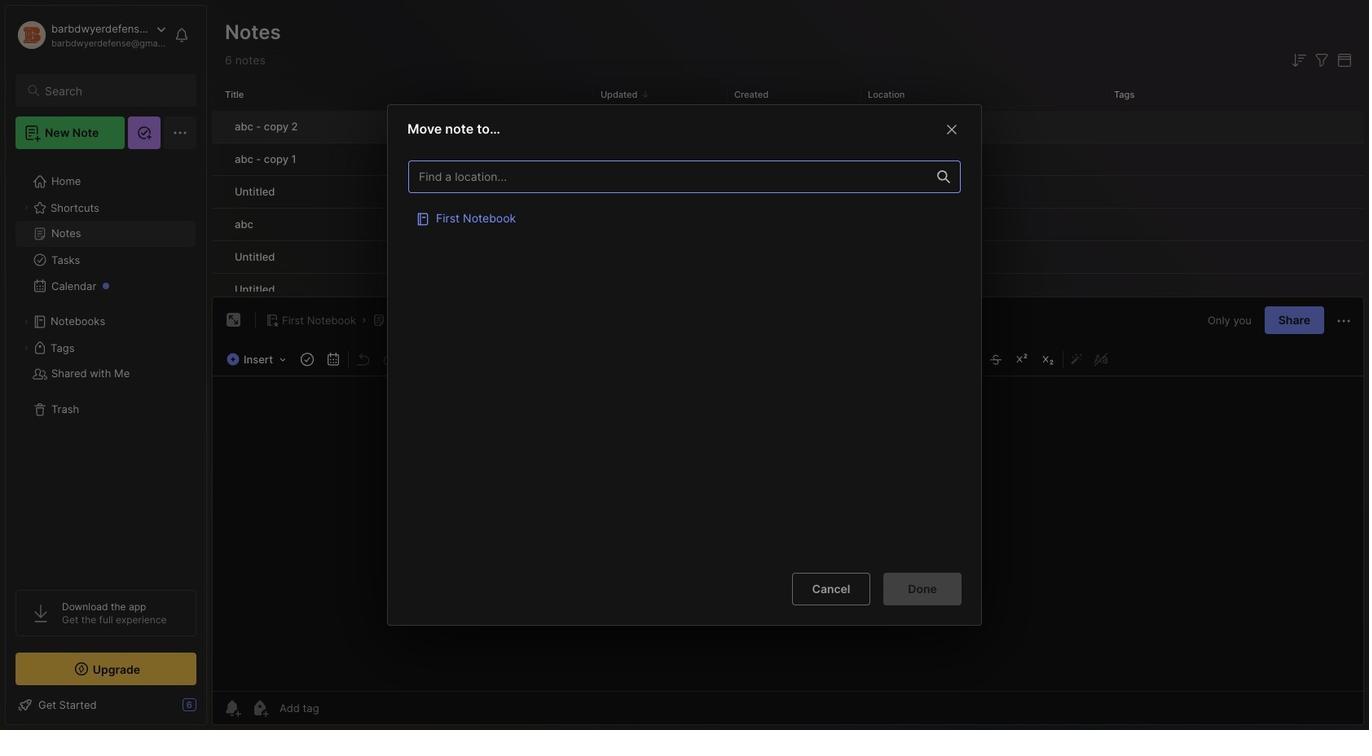 Task type: describe. For each thing, give the bounding box(es) containing it.
superscript image
[[1011, 348, 1034, 371]]

Find a location field
[[400, 152, 969, 560]]

close image
[[942, 120, 962, 139]]

subscript image
[[1037, 348, 1060, 371]]

cell inside find a location field
[[408, 201, 961, 234]]

Search text field
[[45, 83, 182, 99]]

expand notebooks image
[[21, 317, 31, 327]]



Task type: locate. For each thing, give the bounding box(es) containing it.
Note Editor text field
[[213, 376, 1364, 691]]

expand note image
[[224, 311, 244, 330]]

insert image
[[223, 349, 294, 370]]

tree
[[6, 159, 206, 575]]

main element
[[0, 0, 212, 730]]

note window element
[[212, 297, 1365, 725]]

calendar event image
[[322, 348, 345, 371]]

add a reminder image
[[223, 699, 242, 718]]

task image
[[296, 348, 319, 371]]

row group
[[212, 111, 1365, 307]]

none search field inside main element
[[45, 81, 182, 100]]

None search field
[[45, 81, 182, 100]]

expand tags image
[[21, 343, 31, 353]]

cell
[[408, 201, 961, 234]]

Find a location… text field
[[409, 163, 928, 190]]

tree inside main element
[[6, 159, 206, 575]]

add tag image
[[250, 699, 270, 718]]

strikethrough image
[[985, 348, 1008, 371]]



Task type: vqa. For each thing, say whether or not it's contained in the screenshot.
row
no



